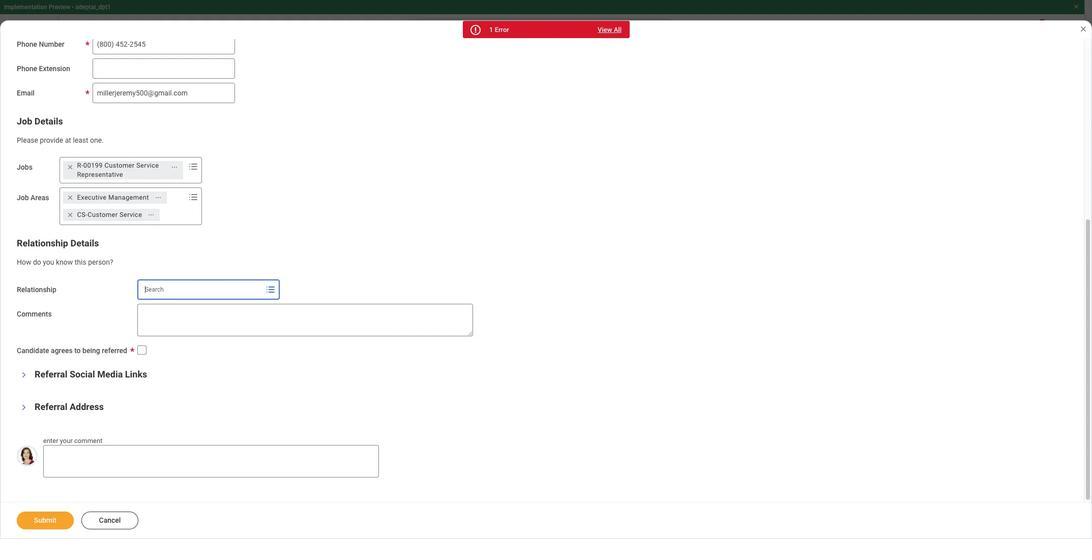 Task type: locate. For each thing, give the bounding box(es) containing it.
social
[[198, 305, 215, 312], [70, 369, 95, 380]]

please provide at least one.
[[17, 136, 104, 144]]

1 x small image from the top
[[65, 162, 75, 173]]

related actions image
[[171, 164, 178, 171]]

cs-customer service, press delete to clear value. option
[[63, 209, 160, 222]]

main content containing jobs hub
[[0, 47, 1093, 540]]

do
[[33, 259, 41, 267]]

job details
[[17, 116, 63, 126]]

job inside group
[[17, 116, 32, 126]]

1 vertical spatial job
[[56, 152, 70, 161]]

executive management
[[77, 194, 149, 202]]

my applications
[[43, 176, 102, 186]]

0 vertical spatial social
[[198, 305, 215, 312]]

1 horizontal spatial details
[[70, 238, 99, 249]]

customer up representative
[[105, 162, 135, 170]]

0 horizontal spatial jobs
[[17, 163, 33, 172]]

service inside "option"
[[120, 211, 142, 219]]

Relationship field
[[138, 281, 264, 299]]

2 relationship from the top
[[17, 286, 56, 294]]

extension
[[39, 64, 70, 73]]

my inside my job alerts link
[[43, 152, 54, 161]]

x small image
[[65, 162, 75, 173], [65, 193, 75, 203]]

relationship details
[[17, 238, 99, 249]]

details
[[35, 116, 63, 126], [70, 238, 99, 249]]

media inside row
[[217, 305, 233, 312]]

0 vertical spatial prompts image
[[187, 161, 199, 173]]

0 horizontal spatial social
[[70, 369, 95, 380]]

1 horizontal spatial social
[[198, 305, 215, 312]]

0 horizontal spatial my referrals
[[43, 201, 89, 210]]

jobs
[[43, 65, 65, 77], [72, 127, 90, 137], [17, 163, 33, 172]]

my tasks element
[[1022, 19, 1050, 42]]

1 phone from the top
[[17, 40, 37, 48]]

dialog
[[0, 0, 1093, 540]]

my
[[183, 79, 197, 91], [43, 152, 54, 161], [43, 176, 54, 186], [43, 201, 54, 210], [194, 202, 203, 210]]

social media referral
[[198, 305, 256, 312]]

social down relationship field
[[198, 305, 215, 312]]

chevron down image
[[20, 369, 27, 382]]

r-00199 customer service representative, press delete to clear value. option
[[63, 161, 183, 180]]

agrees
[[51, 347, 73, 355]]

my for the my applications link
[[43, 176, 54, 186]]

job
[[17, 116, 32, 126], [56, 152, 70, 161], [17, 194, 29, 202]]

details up this
[[70, 238, 99, 249]]

0 vertical spatial phone
[[17, 40, 37, 48]]

related actions image down management
[[148, 212, 155, 219]]

column header
[[623, 276, 1054, 296]]

direct referral
[[198, 330, 237, 337]]

1 vertical spatial prompts image
[[187, 191, 199, 204]]

1 vertical spatial x small image
[[65, 193, 75, 203]]

2 vertical spatial job
[[17, 194, 29, 202]]

phone extension
[[17, 64, 70, 73]]

service down management
[[120, 211, 142, 219]]

1 horizontal spatial media
[[217, 305, 233, 312]]

related actions image right management
[[155, 194, 162, 202]]

search image
[[18, 126, 31, 138]]

1 vertical spatial media
[[97, 369, 123, 380]]

1 vertical spatial related actions image
[[148, 212, 155, 219]]

x small image inside executive management, press delete to clear value. option
[[65, 193, 75, 203]]

my referrals
[[43, 201, 89, 210], [194, 202, 231, 210]]

0 vertical spatial jobs
[[43, 65, 65, 77]]

referrals
[[56, 201, 89, 210], [204, 202, 231, 210]]

x small image left r-
[[65, 162, 75, 173]]

job up please
[[17, 116, 32, 126]]

details up browse
[[35, 116, 63, 126]]

to
[[74, 347, 81, 355]]

1 vertical spatial details
[[70, 238, 99, 249]]

details for job details
[[35, 116, 63, 126]]

my inside the my referrals link
[[43, 201, 54, 210]]

enter your comment text field
[[43, 446, 379, 478]]

0 vertical spatial relationship
[[17, 238, 68, 249]]

1 vertical spatial relationship
[[17, 286, 56, 294]]

please
[[17, 136, 38, 144]]

0 vertical spatial customer
[[105, 162, 135, 170]]

relationship
[[17, 238, 68, 249], [17, 286, 56, 294]]

relationship inside group
[[17, 238, 68, 249]]

prompts image
[[187, 161, 199, 173], [187, 191, 199, 204], [265, 284, 277, 296]]

jobs down please
[[17, 163, 33, 172]]

service inside r-00199 customer service representative
[[136, 162, 159, 170]]

social media referral row
[[194, 296, 1054, 321]]

jobs left 'hub'
[[43, 65, 65, 77]]

my inside my referrals tab list
[[194, 202, 203, 210]]

1 vertical spatial phone
[[17, 64, 37, 73]]

-
[[72, 4, 74, 11]]

1 vertical spatial customer
[[88, 211, 118, 219]]

candidate agrees to being referred
[[17, 347, 127, 355]]

2 vertical spatial prompts image
[[265, 284, 277, 296]]

2 x small image from the top
[[65, 193, 75, 203]]

how
[[17, 259, 31, 267]]

details for relationship details
[[70, 238, 99, 249]]

close refer a candidate image
[[1080, 25, 1088, 33]]

related actions image
[[155, 194, 162, 202], [148, 212, 155, 219]]

referral
[[200, 79, 236, 91], [235, 305, 256, 312], [216, 330, 237, 337], [35, 369, 67, 380], [35, 402, 67, 413]]

my referrals inside navigation pane 'region'
[[43, 201, 89, 210]]

exclamation image
[[472, 26, 479, 34]]

cancel button
[[81, 513, 138, 530]]

0 vertical spatial details
[[35, 116, 63, 126]]

jobs for jobs
[[17, 163, 33, 172]]

related actions image inside executive management, press delete to clear value. option
[[155, 194, 162, 202]]

my inside the my applications link
[[43, 176, 54, 186]]

direct referral row
[[194, 321, 1054, 346]]

0 vertical spatial x small image
[[65, 162, 75, 173]]

chevron down image
[[20, 402, 27, 414]]

jobs hub element
[[43, 64, 126, 78]]

my referrals image
[[18, 200, 31, 212]]

referrals inside navigation pane 'region'
[[56, 201, 89, 210]]

phone
[[17, 40, 37, 48], [17, 64, 37, 73]]

r-00199 customer service representative element
[[77, 161, 165, 180]]

social inside dialog
[[70, 369, 95, 380]]

applications
[[56, 176, 102, 186]]

job details group
[[17, 115, 537, 145]]

customer inside cs-customer service element
[[88, 211, 118, 219]]

address
[[70, 402, 104, 413]]

referral right the direct
[[216, 330, 237, 337]]

Comments text field
[[137, 304, 473, 337]]

phone for phone extension
[[17, 64, 37, 73]]

x small image up x small image
[[65, 193, 75, 203]]

2 phone from the top
[[17, 64, 37, 73]]

job details button
[[17, 116, 63, 126]]

media down referred
[[97, 369, 123, 380]]

0 horizontal spatial media
[[97, 369, 123, 380]]

0 vertical spatial service
[[136, 162, 159, 170]]

service
[[136, 162, 159, 170], [120, 211, 142, 219]]

job for job details
[[17, 116, 32, 126]]

main content
[[0, 47, 1093, 540]]

comments
[[17, 310, 52, 319]]

relationship up do
[[17, 238, 68, 249]]

1 horizontal spatial my referrals
[[194, 202, 231, 210]]

dialog containing job details
[[0, 0, 1093, 540]]

areas
[[31, 194, 49, 202]]

0 horizontal spatial referrals
[[56, 201, 89, 210]]

referral social media links button
[[35, 369, 147, 380]]

media inside dialog
[[97, 369, 123, 380]]

relationship details button
[[17, 238, 99, 249]]

cell
[[623, 296, 1054, 321], [623, 321, 1054, 346], [194, 346, 623, 371], [623, 346, 1054, 371], [194, 371, 623, 396], [623, 371, 1054, 396], [194, 396, 623, 421], [623, 396, 1054, 421]]

1 horizontal spatial jobs
[[43, 65, 65, 77]]

tab
[[309, 195, 362, 220]]

row
[[194, 276, 1054, 296], [194, 346, 1054, 371], [194, 371, 1054, 396], [194, 396, 1054, 421]]

alerts
[[72, 152, 94, 161]]

prompts image for job areas
[[187, 161, 199, 173]]

2 horizontal spatial jobs
[[72, 127, 90, 137]]

submit button
[[17, 513, 74, 530]]

how do you know this person?
[[17, 259, 113, 267]]

job down please provide at least one.
[[56, 152, 70, 161]]

service left related actions icon at the top left of the page
[[136, 162, 159, 170]]

1 horizontal spatial referrals
[[204, 202, 231, 210]]

relationship up comments
[[17, 286, 56, 294]]

least
[[73, 136, 88, 144]]

referral social media links
[[35, 369, 147, 380]]

number
[[39, 40, 64, 48]]

executive
[[77, 194, 107, 202]]

media
[[217, 305, 233, 312], [97, 369, 123, 380]]

social down to
[[70, 369, 95, 380]]

my referrals inside tab list
[[194, 202, 231, 210]]

direct
[[198, 330, 214, 337]]

customer down executive management element
[[88, 211, 118, 219]]

relationship details group
[[17, 238, 537, 268]]

one.
[[90, 136, 104, 144]]

provide
[[40, 136, 63, 144]]

you
[[43, 259, 54, 267]]

2 vertical spatial jobs
[[17, 163, 33, 172]]

media up "direct referral" on the left
[[217, 305, 233, 312]]

job left areas
[[17, 194, 29, 202]]

1 vertical spatial service
[[120, 211, 142, 219]]

0 vertical spatial media
[[217, 305, 233, 312]]

comment
[[74, 438, 102, 445]]

phone up email
[[17, 64, 37, 73]]

0 vertical spatial job
[[17, 116, 32, 126]]

navigation pane region
[[0, 47, 163, 540]]

Phone Number text field
[[92, 34, 235, 54]]

1 vertical spatial social
[[70, 369, 95, 380]]

relationship for relationship details
[[17, 238, 68, 249]]

1 error
[[490, 26, 509, 34]]

customer
[[105, 162, 135, 170], [88, 211, 118, 219]]

1 vertical spatial jobs
[[72, 127, 90, 137]]

3 row from the top
[[194, 371, 1054, 396]]

phone left the number
[[17, 40, 37, 48]]

my job alerts
[[43, 152, 94, 161]]

jobs right at
[[72, 127, 90, 137]]

social inside row
[[198, 305, 215, 312]]

0 vertical spatial related actions image
[[155, 194, 162, 202]]

related actions image for executive management
[[155, 194, 162, 202]]

00199
[[83, 162, 103, 170]]

1 relationship from the top
[[17, 238, 68, 249]]

implementation preview -   adeptai_dpt1 banner
[[0, 0, 1085, 47]]

0 horizontal spatial details
[[35, 116, 63, 126]]



Task type: vqa. For each thing, say whether or not it's contained in the screenshot.
Toggle to List Detail view Radio on the right top
no



Task type: describe. For each thing, give the bounding box(es) containing it.
person?
[[88, 259, 113, 267]]

implementation
[[4, 4, 47, 11]]

browse jobs link
[[8, 120, 154, 145]]

all
[[614, 26, 622, 34]]

1
[[490, 26, 493, 34]]

view
[[598, 26, 613, 34]]

links
[[125, 369, 147, 380]]

cs-customer service
[[77, 211, 142, 219]]

preview
[[49, 4, 70, 11]]

x small image
[[65, 210, 75, 221]]

browse jobs
[[43, 127, 90, 137]]

job for job areas
[[17, 194, 29, 202]]

my referral activity
[[183, 79, 273, 91]]

phone for phone number
[[17, 40, 37, 48]]

executive management, press delete to clear value. option
[[63, 192, 167, 204]]

know
[[56, 259, 73, 267]]

customer inside r-00199 customer service representative
[[105, 162, 135, 170]]

executive management element
[[77, 194, 149, 203]]

view all
[[598, 26, 622, 34]]

notifications element
[[993, 19, 1022, 42]]

jobs hub
[[43, 65, 86, 77]]

x small image for executive
[[65, 193, 75, 203]]

my referrals tab list
[[184, 195, 1072, 220]]

referral left activity
[[200, 79, 236, 91]]

hub
[[68, 65, 86, 77]]

referral right chevron down image
[[35, 402, 67, 413]]

relationship for relationship
[[17, 286, 56, 294]]

phone number
[[17, 40, 64, 48]]

browse
[[43, 127, 70, 137]]

close environment banner image
[[1074, 4, 1080, 10]]

x small image for r-
[[65, 162, 75, 173]]

cs-
[[77, 211, 88, 219]]

profile logan mcneil element
[[1050, 19, 1079, 42]]

my for my referrals tab list
[[194, 202, 203, 210]]

cancel
[[99, 517, 121, 525]]

job areas
[[17, 194, 49, 202]]

email
[[17, 89, 35, 97]]

error
[[495, 26, 509, 34]]

cs-customer service element
[[77, 211, 142, 220]]

Email text field
[[92, 83, 235, 103]]

your
[[60, 438, 73, 445]]

activity
[[239, 79, 273, 91]]

referrals inside tab list
[[204, 202, 231, 210]]

jobs for jobs hub
[[43, 65, 65, 77]]

employee's photo (logan mcneil) image
[[17, 446, 38, 467]]

items selected list box
[[60, 190, 186, 224]]

my job alerts link
[[8, 145, 154, 169]]

prompts image for comments
[[265, 284, 277, 296]]

being
[[82, 347, 100, 355]]

my for my job alerts link
[[43, 152, 54, 161]]

r-
[[77, 162, 83, 170]]

referral down the agrees
[[35, 369, 67, 380]]

implementation preview -   adeptai_dpt1
[[4, 4, 111, 11]]

1 row from the top
[[194, 276, 1054, 296]]

4 row from the top
[[194, 396, 1054, 421]]

candidate
[[17, 347, 49, 355]]

enter your comment
[[43, 438, 102, 445]]

referral address
[[35, 402, 104, 413]]

submit
[[34, 517, 57, 525]]

my referrals link
[[8, 193, 154, 218]]

at
[[65, 136, 71, 144]]

r-00199 customer service representative
[[77, 162, 159, 179]]

related actions image for cs-customer service
[[148, 212, 155, 219]]

2 row from the top
[[194, 346, 1054, 371]]

referral up "direct referral" on the left
[[235, 305, 256, 312]]

this
[[75, 259, 86, 267]]

enter
[[43, 438, 58, 445]]

management
[[108, 194, 149, 202]]

representative
[[77, 171, 123, 179]]

referral address button
[[35, 402, 104, 413]]

Phone Extension text field
[[92, 58, 235, 79]]

job inside navigation pane 'region'
[[56, 152, 70, 161]]

referred
[[102, 347, 127, 355]]

my applications link
[[8, 169, 154, 193]]

adeptai_dpt1
[[75, 4, 111, 11]]



